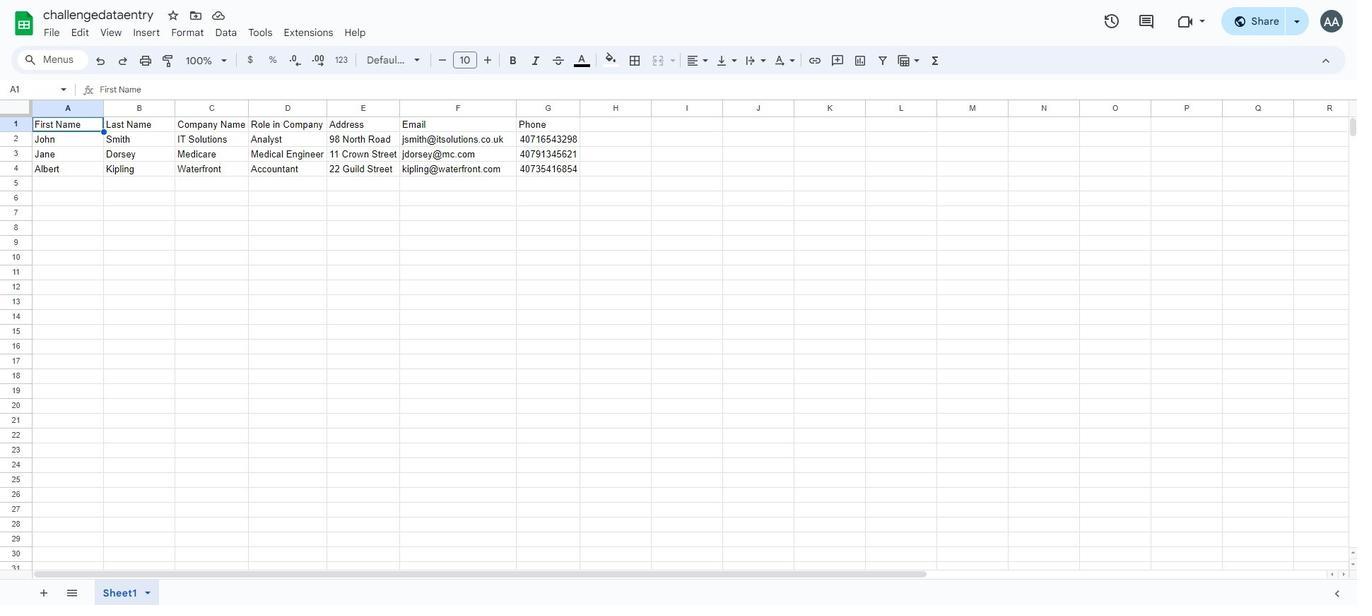 Task type: describe. For each thing, give the bounding box(es) containing it.
increase font size (ctrl+shift+period) image
[[480, 53, 494, 67]]

share. anyone with the link. anyone who has the link can access. no sign-in required. image
[[1233, 14, 1246, 27]]

all sheets image
[[60, 582, 83, 604]]

8 menu item from the left
[[278, 24, 339, 41]]

menu bar inside the menu bar banner
[[38, 18, 371, 42]]

add sheet image
[[36, 586, 49, 599]]

Zoom field
[[180, 50, 233, 71]]

insert chart image
[[853, 54, 867, 68]]

2 menu item from the left
[[65, 24, 95, 41]]

2 toolbar from the left
[[90, 580, 171, 606]]

insert link (ctrl+k) image
[[808, 54, 822, 68]]

3 menu item from the left
[[95, 24, 127, 41]]

font list. default (arial) selected. option
[[367, 50, 406, 70]]

5 menu item from the left
[[166, 24, 210, 41]]

create a filter image
[[876, 54, 890, 68]]

increase decimal places image
[[311, 54, 325, 68]]

6 menu item from the left
[[210, 24, 243, 41]]

text color image
[[574, 50, 590, 67]]

sheets home image
[[11, 11, 37, 36]]

4 menu item from the left
[[127, 24, 166, 41]]

1 toolbar from the left
[[29, 580, 88, 606]]

strikethrough (alt+shift+5) image
[[551, 54, 565, 68]]

decrease font size (ctrl+shift+comma) image
[[435, 53, 449, 67]]

menu bar banner
[[0, 0, 1357, 606]]

name box (ctrl + j) element
[[4, 81, 71, 98]]

last edit was 6 minutes ago image
[[1103, 13, 1120, 30]]

9 menu item from the left
[[339, 24, 371, 41]]

undo (ctrl+z) image
[[93, 54, 107, 68]]

Star checkbox
[[163, 6, 183, 25]]

merge cells image
[[651, 54, 665, 68]]



Task type: vqa. For each thing, say whether or not it's contained in the screenshot.
blank
no



Task type: locate. For each thing, give the bounding box(es) containing it.
hide the menus (ctrl+shift+f) image
[[1319, 54, 1333, 68]]

1 horizontal spatial toolbar
[[90, 580, 171, 606]]

insert comment (ctrl+alt+m) image
[[831, 54, 845, 68]]

toolbar
[[29, 580, 88, 606], [90, 580, 171, 606]]

redo (ctrl+y) image
[[116, 54, 130, 68]]

bold (ctrl+b) image
[[506, 54, 520, 68]]

decrease decimal places image
[[288, 54, 303, 68]]

functions image
[[927, 50, 943, 70]]

italic (ctrl+i) image
[[529, 54, 543, 68]]

0 horizontal spatial toolbar
[[29, 580, 88, 606]]

paint format image
[[161, 54, 175, 68]]

7 menu item from the left
[[243, 24, 278, 41]]

select merge type image
[[667, 51, 676, 56]]

star image
[[166, 8, 180, 23]]

menu bar
[[38, 18, 371, 42]]

Font size text field
[[454, 52, 476, 69]]

borders image
[[627, 50, 643, 70]]

Rename text field
[[38, 6, 162, 23]]

show all comments image
[[1138, 13, 1155, 30]]

Menus field
[[18, 50, 88, 70]]

move image
[[189, 8, 203, 23]]

main toolbar
[[88, 49, 947, 73]]

menu item
[[38, 24, 65, 41], [65, 24, 95, 41], [95, 24, 127, 41], [127, 24, 166, 41], [166, 24, 210, 41], [210, 24, 243, 41], [243, 24, 278, 41], [278, 24, 339, 41], [339, 24, 371, 41]]

print (ctrl+p) image
[[139, 54, 153, 68]]

application
[[0, 0, 1357, 606]]

1 menu item from the left
[[38, 24, 65, 41]]

None text field
[[100, 81, 1357, 100], [6, 83, 58, 96], [100, 81, 1357, 100], [6, 83, 58, 96]]

Font size field
[[453, 52, 483, 69]]

quick sharing actions image
[[1294, 20, 1300, 42]]

Zoom text field
[[182, 51, 216, 71]]

fill color image
[[603, 50, 619, 67]]

document status: saved to drive. image
[[211, 8, 225, 23]]



